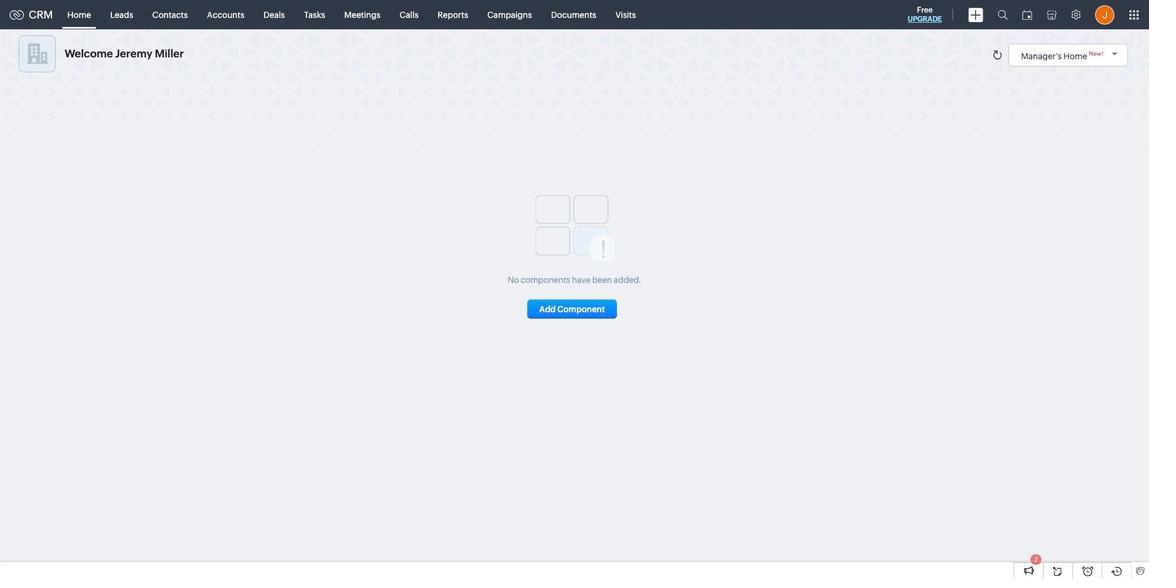 Task type: locate. For each thing, give the bounding box(es) containing it.
calendar image
[[1023, 10, 1033, 19]]

logo image
[[10, 10, 24, 19]]

create menu element
[[962, 0, 991, 29]]

create menu image
[[969, 7, 984, 22]]

search image
[[998, 10, 1008, 20]]



Task type: vqa. For each thing, say whether or not it's contained in the screenshot.
Billing Code Billing
no



Task type: describe. For each thing, give the bounding box(es) containing it.
profile image
[[1096, 5, 1115, 24]]

search element
[[991, 0, 1016, 29]]

profile element
[[1089, 0, 1122, 29]]



